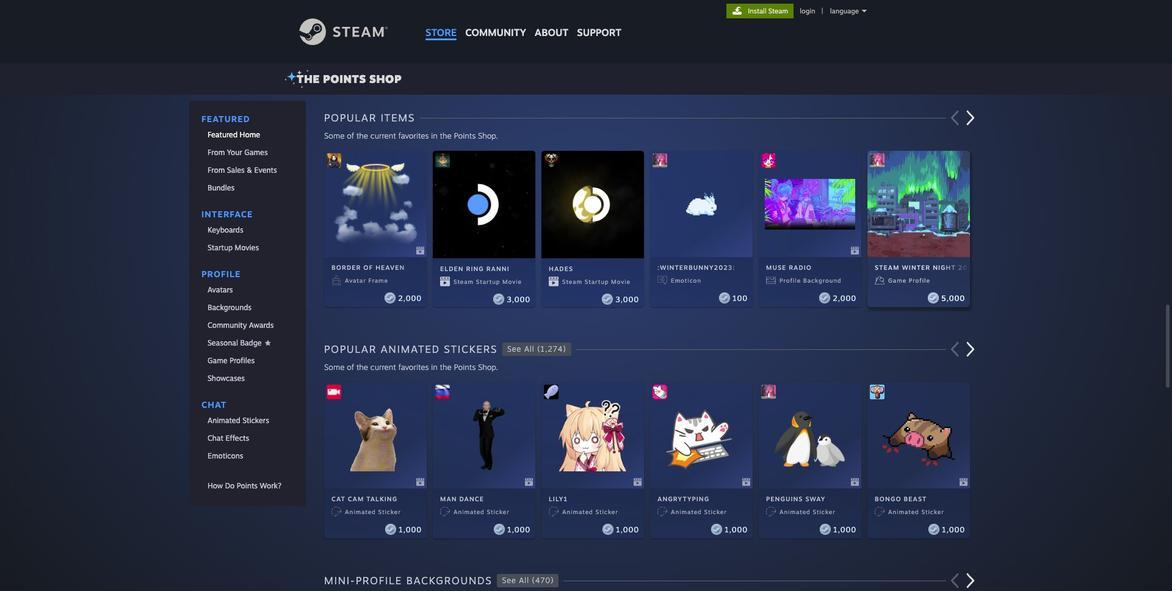 Task type: describe. For each thing, give the bounding box(es) containing it.
chat
[[208, 434, 223, 443]]

work?
[[260, 481, 282, 490]]

game for game profile
[[889, 277, 907, 284]]

in for animated
[[431, 362, 438, 372]]

seasonal badge
[[208, 338, 262, 347]]

startup movies link
[[189, 239, 306, 256]]

man
[[440, 495, 457, 502]]

sticker for bongo beast
[[922, 508, 945, 515]]

bundles link
[[189, 180, 306, 196]]

popular items
[[324, 111, 415, 124]]

of for animated
[[347, 362, 354, 372]]

of for items
[[347, 131, 354, 140]]

the
[[297, 72, 320, 85]]

shop
[[369, 72, 402, 85]]

angrytyping
[[658, 495, 710, 502]]

see for mini-profile backgrounds
[[502, 576, 516, 585]]

see all (1,274)
[[507, 344, 567, 354]]

emoticons
[[208, 451, 243, 460]]

about link
[[531, 0, 573, 42]]

from sales & events
[[208, 165, 277, 175]]

1 vertical spatial stickers
[[243, 416, 269, 425]]

border
[[332, 264, 361, 271]]

radio
[[789, 264, 812, 271]]

1 vertical spatial winter sale 2023 image
[[762, 385, 776, 399]]

movies
[[235, 243, 259, 252]]

elden ring image
[[435, 153, 450, 168]]

startup for hades
[[585, 278, 609, 285]]

popular animated stickers
[[324, 343, 498, 355]]

see all (1,274) button
[[503, 343, 571, 356]]

1,000 for lily1
[[616, 525, 639, 534]]

showcases link
[[189, 370, 306, 387]]

5,000
[[942, 293, 965, 303]]

0 vertical spatial backgrounds
[[208, 303, 252, 312]]

&
[[247, 165, 252, 175]]

shop. for popular animated stickers
[[478, 362, 498, 372]]

games
[[244, 148, 268, 157]]

0 vertical spatial winter sale 2023 image
[[653, 153, 667, 168]]

some for popular items
[[324, 131, 345, 140]]

see all (1,274) link
[[498, 343, 571, 356]]

startup for elden ring ranni
[[476, 278, 500, 285]]

1,000 for penguins sway
[[834, 525, 857, 534]]

from your games
[[208, 148, 268, 157]]

2023
[[959, 264, 977, 271]]

from your games link
[[189, 144, 306, 161]]

all for popular animated stickers
[[525, 344, 535, 354]]

talking
[[367, 495, 398, 502]]

game profiles link
[[189, 352, 306, 369]]

hades
[[549, 265, 573, 272]]

stream service image
[[327, 385, 341, 399]]

the down popular animated stickers
[[357, 362, 368, 372]]

animated for man dance
[[454, 508, 485, 515]]

some for popular animated stickers
[[324, 362, 345, 372]]

steam startup movie for hades
[[562, 278, 631, 285]]

game for game profiles
[[208, 356, 228, 365]]

animated sticker for man dance
[[454, 508, 510, 515]]

see all (470) link
[[492, 574, 559, 587]]

how
[[208, 481, 223, 490]]

showcases
[[208, 374, 245, 383]]

bongo beast
[[875, 495, 927, 502]]

animated up chat effects
[[208, 416, 240, 425]]

effects
[[226, 434, 249, 443]]

current for items
[[371, 131, 396, 140]]

keyboards link
[[189, 222, 306, 238]]

bongo
[[875, 495, 902, 502]]

in for items
[[431, 131, 438, 140]]

penguins sway
[[766, 495, 826, 502]]

install steam link
[[727, 4, 794, 18]]

how do points work? link
[[189, 478, 306, 494]]

the up elden ring image
[[440, 131, 452, 140]]

man dance
[[440, 495, 484, 502]]

current for animated
[[371, 362, 396, 372]]

heaven
[[376, 264, 405, 271]]

2,000 for frame
[[398, 293, 422, 303]]

animated stickers
[[208, 416, 269, 425]]

seasonal
[[208, 338, 238, 347]]

animated for angrytyping
[[671, 508, 702, 515]]

all for mini-profile backgrounds
[[519, 576, 529, 585]]

sway
[[806, 495, 826, 502]]

3,000 for hades
[[616, 295, 639, 304]]

community awards link
[[189, 317, 306, 333]]

animated for penguins sway
[[780, 508, 811, 515]]

penguins
[[766, 495, 803, 502]]

login | language
[[800, 7, 859, 15]]

see for popular animated stickers
[[507, 344, 522, 354]]

1 horizontal spatial stickers
[[444, 343, 498, 355]]

game profiles
[[208, 356, 255, 365]]

background
[[804, 277, 842, 284]]

the points shop
[[297, 72, 402, 85]]

100
[[733, 293, 748, 303]]

cat cam talking
[[332, 495, 398, 502]]

russian life simulator image
[[435, 385, 450, 399]]

(1,274)
[[537, 344, 567, 354]]

sticker for penguins sway
[[813, 508, 836, 515]]

backgrounds link
[[189, 299, 306, 316]]

account menu navigation
[[727, 4, 873, 18]]

your
[[227, 148, 242, 157]]

animated for lily1
[[562, 508, 593, 515]]

shop. for popular items
[[478, 131, 498, 140]]

from for from sales & events
[[208, 165, 225, 175]]

avatars
[[208, 285, 233, 294]]

3,000 for elden ring ranni
[[507, 295, 531, 304]]

cat
[[332, 495, 346, 502]]

see all (470)
[[502, 576, 554, 585]]

sticker for man dance
[[487, 508, 510, 515]]

steam startup movie for elden ring ranni
[[454, 278, 522, 285]]

animated sticker for penguins sway
[[780, 508, 836, 515]]

profile for game profile
[[909, 277, 931, 284]]

link to the steam homepage image
[[299, 18, 407, 45]]

mini-
[[324, 574, 356, 587]]

popular for popular items
[[324, 111, 377, 124]]

support
[[577, 26, 622, 38]]

featured home
[[208, 130, 260, 139]]

login
[[800, 7, 816, 15]]

items
[[381, 111, 415, 124]]

community link
[[461, 0, 531, 44]]

winter sale 2023 image
[[870, 153, 885, 168]]

|
[[822, 7, 823, 15]]

how do points work?
[[208, 481, 282, 490]]

1,000 for cat cam talking
[[399, 525, 422, 534]]

muse radio
[[766, 264, 812, 271]]



Task type: vqa. For each thing, say whether or not it's contained in the screenshot.
Curators
no



Task type: locate. For each thing, give the bounding box(es) containing it.
1 sticker from the left
[[378, 508, 401, 515]]

2 some from the top
[[324, 362, 345, 372]]

1 vertical spatial shop.
[[478, 362, 498, 372]]

featured home link
[[189, 126, 306, 143]]

winter sale 2023 image
[[653, 153, 667, 168], [762, 385, 776, 399]]

muse
[[766, 264, 787, 271]]

:winterbunny2023:
[[658, 264, 735, 271]]

steam startup movie down hades
[[562, 278, 631, 285]]

animated sticker for angrytyping
[[671, 508, 727, 515]]

0 horizontal spatial game
[[208, 356, 228, 365]]

animated down cat cam talking at the bottom of page
[[345, 508, 376, 515]]

all inside "button"
[[525, 344, 535, 354]]

about
[[535, 26, 569, 38]]

animated for bongo beast
[[889, 508, 920, 515]]

avatar
[[345, 277, 366, 284]]

3 1,000 from the left
[[616, 525, 639, 534]]

1 horizontal spatial winter sale 2023 image
[[762, 385, 776, 399]]

profiles
[[230, 356, 255, 365]]

0 vertical spatial all
[[525, 344, 535, 354]]

see all (470) button
[[497, 574, 559, 587]]

2 in from the top
[[431, 362, 438, 372]]

0 horizontal spatial startup
[[208, 243, 233, 252]]

animated sticker down the angrytyping
[[671, 508, 727, 515]]

1 animated sticker from the left
[[345, 508, 401, 515]]

peace, death! 2 image
[[327, 153, 341, 168]]

1 3,000 from the left
[[507, 295, 531, 304]]

steam down elden ring ranni
[[454, 278, 474, 285]]

4 sticker from the left
[[704, 508, 727, 515]]

community
[[465, 26, 526, 38]]

1 vertical spatial in
[[431, 362, 438, 372]]

current
[[371, 131, 396, 140], [371, 362, 396, 372]]

stickers
[[444, 343, 498, 355], [243, 416, 269, 425]]

animated down lily1
[[562, 508, 593, 515]]

2 2,000 from the left
[[833, 293, 857, 303]]

animated sticker down lily1
[[562, 508, 618, 515]]

current down popular animated stickers
[[371, 362, 396, 372]]

1 shop. from the top
[[478, 131, 498, 140]]

sticker for cat cam talking
[[378, 508, 401, 515]]

(470)
[[532, 576, 554, 585]]

from
[[208, 148, 225, 157], [208, 165, 225, 175]]

steam down hades
[[562, 278, 583, 285]]

the points shop link
[[285, 69, 407, 88]]

1 vertical spatial see
[[502, 576, 516, 585]]

0 horizontal spatial stickers
[[243, 416, 269, 425]]

store
[[426, 26, 457, 38]]

animated stickers link
[[189, 412, 306, 429]]

1 vertical spatial popular
[[324, 343, 377, 355]]

0 vertical spatial favorites
[[399, 131, 429, 140]]

6 1,000 from the left
[[942, 525, 965, 534]]

2 3,000 from the left
[[616, 295, 639, 304]]

0 horizontal spatial winter sale 2023 image
[[653, 153, 667, 168]]

language
[[830, 7, 859, 15]]

see left (1,274)
[[507, 344, 522, 354]]

animated sticker down sway
[[780, 508, 836, 515]]

mini-profile backgrounds
[[324, 574, 492, 587]]

1,000 for man dance
[[508, 525, 531, 534]]

roots of pacha image
[[870, 385, 885, 399]]

elden ring ranni
[[440, 265, 510, 272]]

in
[[431, 131, 438, 140], [431, 362, 438, 372]]

sales
[[227, 165, 245, 175]]

see inside "button"
[[507, 344, 522, 354]]

dance
[[460, 495, 484, 502]]

popular down 'the points shop'
[[324, 111, 377, 124]]

1 horizontal spatial movie
[[611, 278, 631, 285]]

some up peace, death! 2 icon at top
[[324, 131, 345, 140]]

steam winter night 2023
[[875, 264, 977, 271]]

some of the current favorites in the points shop. for animated
[[324, 362, 498, 372]]

beast
[[904, 495, 927, 502]]

favorites for animated
[[399, 362, 429, 372]]

0 vertical spatial popular
[[324, 111, 377, 124]]

animated sticker for cat cam talking
[[345, 508, 401, 515]]

ranni
[[487, 265, 510, 272]]

elden
[[440, 265, 464, 272]]

hades image
[[544, 153, 559, 168]]

animated sticker for lily1
[[562, 508, 618, 515]]

popular for popular animated stickers
[[324, 343, 377, 355]]

startup movies
[[208, 243, 259, 252]]

4 1,000 from the left
[[725, 525, 748, 534]]

1 horizontal spatial game
[[889, 277, 907, 284]]

events
[[254, 165, 277, 175]]

0 vertical spatial from
[[208, 148, 225, 157]]

2,000 for background
[[833, 293, 857, 303]]

1 current from the top
[[371, 131, 396, 140]]

winter
[[902, 264, 931, 271]]

0 vertical spatial shop.
[[478, 131, 498, 140]]

0 vertical spatial see
[[507, 344, 522, 354]]

favorites
[[399, 131, 429, 140], [399, 362, 429, 372]]

from up bundles
[[208, 165, 225, 175]]

all inside button
[[519, 576, 529, 585]]

2 animated sticker from the left
[[454, 508, 510, 515]]

startup
[[208, 243, 233, 252], [476, 278, 500, 285], [585, 278, 609, 285]]

2 current from the top
[[371, 362, 396, 372]]

0 vertical spatial some of the current favorites in the points shop.
[[324, 131, 498, 140]]

movie for hades
[[611, 278, 631, 285]]

1 vertical spatial favorites
[[399, 362, 429, 372]]

2 popular from the top
[[324, 343, 377, 355]]

1 horizontal spatial backgrounds
[[406, 574, 492, 587]]

1 1,000 from the left
[[399, 525, 422, 534]]

some of the current favorites in the points shop. for items
[[324, 131, 498, 140]]

popular up stream service image
[[324, 343, 377, 355]]

chat effects link
[[189, 430, 306, 446]]

5 1,000 from the left
[[834, 525, 857, 534]]

0 vertical spatial of
[[347, 131, 354, 140]]

home
[[240, 130, 260, 139]]

1,000
[[399, 525, 422, 534], [508, 525, 531, 534], [616, 525, 639, 534], [725, 525, 748, 534], [834, 525, 857, 534], [942, 525, 965, 534]]

1 favorites from the top
[[399, 131, 429, 140]]

shop.
[[478, 131, 498, 140], [478, 362, 498, 372]]

in up russian life simulator "icon"
[[431, 362, 438, 372]]

0 horizontal spatial movie
[[503, 278, 522, 285]]

1 some of the current favorites in the points shop. from the top
[[324, 131, 498, 140]]

some up stream service image
[[324, 362, 345, 372]]

1 horizontal spatial steam startup movie
[[562, 278, 631, 285]]

animated for cat cam talking
[[345, 508, 376, 515]]

animated down penguins sway
[[780, 508, 811, 515]]

6 animated sticker from the left
[[889, 508, 945, 515]]

2 shop. from the top
[[478, 362, 498, 372]]

profile for mini-profile backgrounds
[[356, 574, 402, 587]]

1,000 for angrytyping
[[725, 525, 748, 534]]

points
[[323, 72, 366, 85], [454, 131, 476, 140], [454, 362, 476, 372], [237, 481, 258, 490]]

night
[[933, 264, 956, 271]]

5 animated sticker from the left
[[780, 508, 836, 515]]

1 horizontal spatial 2,000
[[833, 293, 857, 303]]

game down winter
[[889, 277, 907, 284]]

animated down bongo beast
[[889, 508, 920, 515]]

5 sticker from the left
[[813, 508, 836, 515]]

animated sticker down the dance
[[454, 508, 510, 515]]

1 in from the top
[[431, 131, 438, 140]]

2,000
[[398, 293, 422, 303], [833, 293, 857, 303]]

avatar frame
[[345, 277, 388, 284]]

support link
[[573, 0, 626, 42]]

1 2,000 from the left
[[398, 293, 422, 303]]

from sales & events link
[[189, 162, 306, 178]]

2 movie from the left
[[611, 278, 631, 285]]

animated sticker down cat cam talking at the bottom of page
[[345, 508, 401, 515]]

game down the seasonal
[[208, 356, 228, 365]]

favorites down popular animated stickers
[[399, 362, 429, 372]]

community awards
[[208, 321, 274, 330]]

animated down the dance
[[454, 508, 485, 515]]

steam right 'install'
[[769, 7, 788, 15]]

1 vertical spatial backgrounds
[[406, 574, 492, 587]]

badge
[[240, 338, 262, 347]]

backgrounds
[[208, 303, 252, 312], [406, 574, 492, 587]]

miss neko 2 image
[[653, 385, 667, 399]]

install steam
[[748, 7, 788, 15]]

steam startup movie down ranni at the top of page
[[454, 278, 522, 285]]

animated sticker for bongo beast
[[889, 508, 945, 515]]

6 sticker from the left
[[922, 508, 945, 515]]

featured
[[208, 130, 238, 139]]

1 vertical spatial from
[[208, 165, 225, 175]]

sticker for lily1
[[596, 508, 618, 515]]

all
[[525, 344, 535, 354], [519, 576, 529, 585]]

animated sticker down beast
[[889, 508, 945, 515]]

2 horizontal spatial profile
[[909, 277, 931, 284]]

1 vertical spatial current
[[371, 362, 396, 372]]

the up russian life simulator "icon"
[[440, 362, 452, 372]]

1 vertical spatial all
[[519, 576, 529, 585]]

1 vertical spatial of
[[364, 264, 373, 271]]

3 animated sticker from the left
[[562, 508, 618, 515]]

from left your
[[208, 148, 225, 157]]

install
[[748, 7, 767, 15]]

0 vertical spatial stickers
[[444, 343, 498, 355]]

1 vertical spatial some
[[324, 362, 345, 372]]

2 some of the current favorites in the points shop. from the top
[[324, 362, 498, 372]]

2 horizontal spatial startup
[[585, 278, 609, 285]]

1 horizontal spatial profile
[[780, 277, 801, 284]]

1 horizontal spatial 3,000
[[616, 295, 639, 304]]

1 vertical spatial some of the current favorites in the points shop.
[[324, 362, 498, 372]]

some of the current favorites in the points shop. down "items"
[[324, 131, 498, 140]]

steam up game profile
[[875, 264, 900, 271]]

frame
[[368, 277, 388, 284]]

favorites down "items"
[[399, 131, 429, 140]]

1 horizontal spatial startup
[[476, 278, 500, 285]]

0 horizontal spatial steam startup movie
[[454, 278, 522, 285]]

game inside "link"
[[208, 356, 228, 365]]

animated up russian life simulator "icon"
[[381, 343, 440, 355]]

cam
[[348, 495, 364, 502]]

2,000 down heaven
[[398, 293, 422, 303]]

animated down the angrytyping
[[671, 508, 702, 515]]

stickers up chat effects link
[[243, 416, 269, 425]]

seasonal badge link
[[189, 335, 306, 351]]

0 horizontal spatial 3,000
[[507, 295, 531, 304]]

all left (470)
[[519, 576, 529, 585]]

profile background
[[780, 277, 842, 284]]

global menu navigation
[[421, 0, 626, 44]]

the down popular items
[[357, 131, 368, 140]]

bundles
[[208, 183, 235, 192]]

1 popular from the top
[[324, 111, 377, 124]]

2 steam startup movie from the left
[[562, 278, 631, 285]]

4 animated sticker from the left
[[671, 508, 727, 515]]

0 vertical spatial current
[[371, 131, 396, 140]]

from for from your games
[[208, 148, 225, 157]]

2 favorites from the top
[[399, 362, 429, 372]]

profile
[[780, 277, 801, 284], [909, 277, 931, 284], [356, 574, 402, 587]]

2,000 down background at the top right
[[833, 293, 857, 303]]

stickers up russian life simulator "icon"
[[444, 343, 498, 355]]

of
[[347, 131, 354, 140], [364, 264, 373, 271], [347, 362, 354, 372]]

0 horizontal spatial backgrounds
[[208, 303, 252, 312]]

1 steam startup movie from the left
[[454, 278, 522, 285]]

1,000 for bongo beast
[[942, 525, 965, 534]]

muse dash image
[[762, 153, 776, 168]]

border of heaven
[[332, 264, 405, 271]]

in up elden ring image
[[431, 131, 438, 140]]

0 horizontal spatial 2,000
[[398, 293, 422, 303]]

1 movie from the left
[[503, 278, 522, 285]]

game profile
[[889, 277, 931, 284]]

1 from from the top
[[208, 148, 225, 157]]

2 from from the top
[[208, 165, 225, 175]]

emoticons link
[[189, 448, 306, 464]]

current down popular items
[[371, 131, 396, 140]]

chat effects
[[208, 434, 249, 443]]

0 vertical spatial in
[[431, 131, 438, 140]]

0 vertical spatial some
[[324, 131, 345, 140]]

nyaruru fishy fight image
[[544, 385, 559, 399]]

2 vertical spatial of
[[347, 362, 354, 372]]

avatars link
[[189, 282, 306, 298]]

movie for elden ring ranni
[[503, 278, 522, 285]]

2 1,000 from the left
[[508, 525, 531, 534]]

favorites for items
[[399, 131, 429, 140]]

ring
[[466, 265, 484, 272]]

community
[[208, 321, 247, 330]]

3 sticker from the left
[[596, 508, 618, 515]]

1 vertical spatial game
[[208, 356, 228, 365]]

0 vertical spatial game
[[889, 277, 907, 284]]

see inside button
[[502, 576, 516, 585]]

all left (1,274)
[[525, 344, 535, 354]]

awards
[[249, 321, 274, 330]]

lily1
[[549, 495, 568, 502]]

some of the current favorites in the points shop.
[[324, 131, 498, 140], [324, 362, 498, 372]]

1 some from the top
[[324, 131, 345, 140]]

2 sticker from the left
[[487, 508, 510, 515]]

some of the current favorites in the points shop. down popular animated stickers
[[324, 362, 498, 372]]

steam inside account menu 'navigation'
[[769, 7, 788, 15]]

store link
[[421, 0, 461, 44]]

emoticon
[[671, 277, 702, 284]]

0 horizontal spatial profile
[[356, 574, 402, 587]]

see left (470)
[[502, 576, 516, 585]]

sticker for angrytyping
[[704, 508, 727, 515]]



